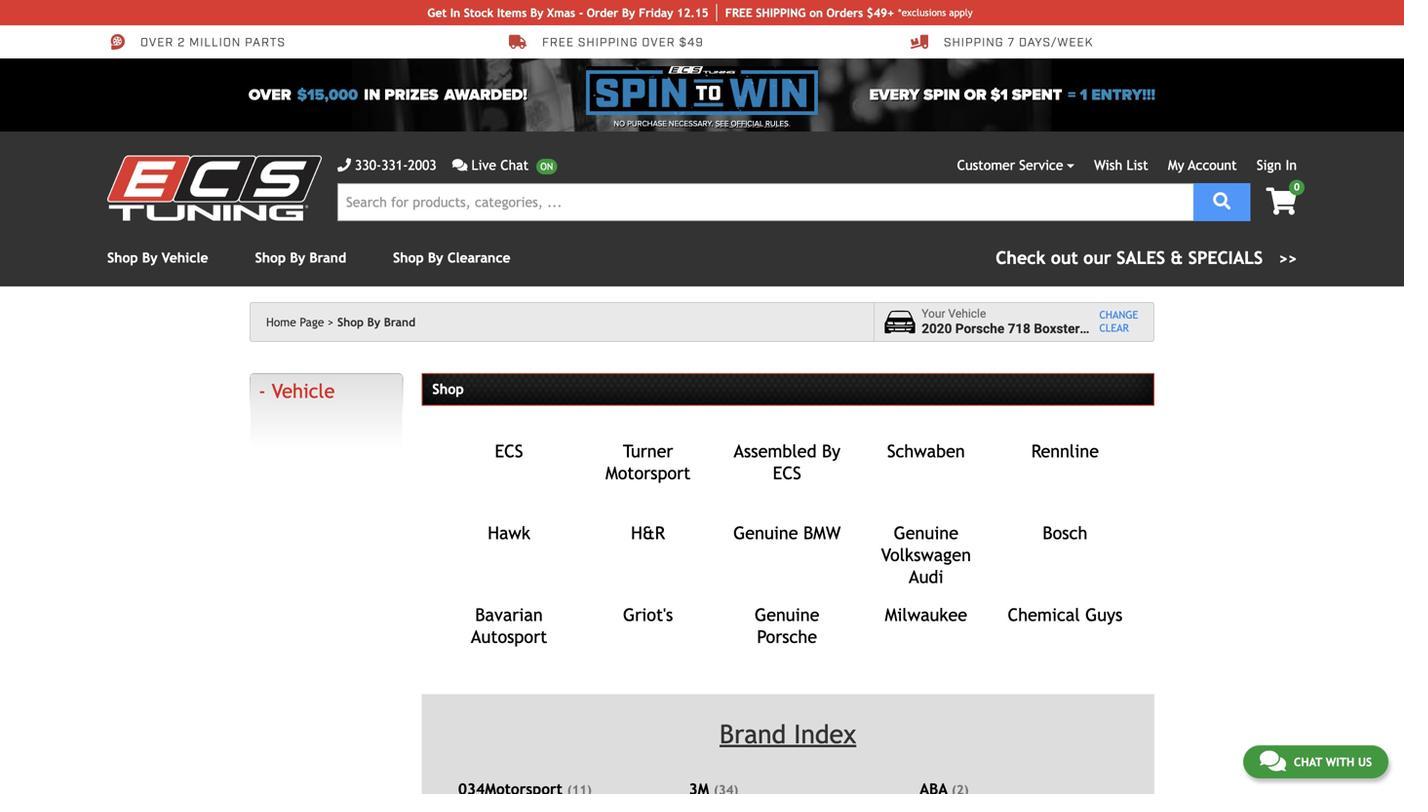 Task type: vqa. For each thing, say whether or not it's contained in the screenshot.
New - B8.5 ECS Carbon Fiber Steering Wheels image
no



Task type: locate. For each thing, give the bounding box(es) containing it.
entry!!!
[[1091, 86, 1155, 104]]

live
[[471, 157, 496, 173]]

2 vertical spatial brand
[[720, 720, 786, 750]]

0 horizontal spatial porsche
[[757, 627, 817, 648]]

1 horizontal spatial brand
[[384, 315, 415, 329]]

genuine left "bmw"
[[733, 523, 798, 544]]

0 vertical spatial brand
[[309, 250, 346, 266]]

bavarian autosport
[[471, 605, 547, 648]]

sign in
[[1257, 157, 1297, 173]]

ecs up hawk in the left of the page
[[495, 441, 523, 462]]

shop by brand up home page link
[[255, 250, 346, 266]]

home
[[266, 315, 296, 329]]

1
[[1080, 86, 1087, 104]]

0 horizontal spatial ecs
[[495, 441, 523, 462]]

1 horizontal spatial vehicle
[[272, 380, 335, 403]]

over 2 million parts
[[140, 35, 286, 50]]

brand down shop by clearance link
[[384, 315, 415, 329]]

vehicle right your
[[948, 307, 986, 321]]

ecs tuning image
[[107, 156, 322, 221]]

1 horizontal spatial porsche
[[955, 321, 1005, 337]]

shop by brand link
[[255, 250, 346, 266]]

every
[[869, 86, 920, 104]]

in for sign
[[1286, 157, 1297, 173]]

bavarian
[[475, 605, 543, 626]]

0 horizontal spatial brand
[[309, 250, 346, 266]]

ecs tuning 'spin to win' contest logo image
[[586, 66, 818, 115]]

chemical guys
[[1008, 605, 1123, 626]]

h&r
[[631, 523, 665, 544]]

0 vertical spatial over
[[140, 35, 174, 50]]

rules
[[765, 119, 789, 129]]

your vehicle 2020 porsche 718 boxster 982 base convertible h4 2.0l
[[922, 307, 1261, 337]]

chat with us
[[1294, 756, 1372, 769]]

phone image
[[337, 158, 351, 172]]

over for over 2 million parts
[[140, 35, 174, 50]]

porsche inside your vehicle 2020 porsche 718 boxster 982 base convertible h4 2.0l
[[955, 321, 1005, 337]]

see
[[715, 119, 729, 129]]

porsche inside genuine porsche
[[757, 627, 817, 648]]

apply
[[949, 7, 973, 18]]

million
[[189, 35, 241, 50]]

1 vertical spatial chat
[[1294, 756, 1322, 769]]

customer service button
[[957, 155, 1075, 176]]

vehicle down the ecs tuning image
[[162, 250, 208, 266]]

*exclusions apply link
[[898, 5, 973, 20]]

wish
[[1094, 157, 1122, 173]]

chat
[[500, 157, 529, 173], [1294, 756, 1322, 769]]

ecs inside ecs link
[[495, 441, 523, 462]]

genuine inside genuine volkswagen audi
[[894, 523, 959, 544]]

h&r link
[[587, 523, 709, 562]]

by right assembled
[[822, 441, 841, 462]]

volkswagen
[[881, 545, 971, 566]]

porsche left 718
[[955, 321, 1005, 337]]

1 vertical spatial in
[[1286, 157, 1297, 173]]

friday
[[639, 6, 673, 20]]

my account link
[[1168, 157, 1237, 173]]

genuine porsche link
[[726, 605, 848, 648]]

over left '2'
[[140, 35, 174, 50]]

by up home page link
[[290, 250, 305, 266]]

shop by vehicle link
[[107, 250, 208, 266]]

in right get
[[450, 6, 460, 20]]

convertible
[[1142, 321, 1211, 337]]

change
[[1099, 309, 1138, 321]]

shop for shop by brand link
[[255, 250, 286, 266]]

0 vertical spatial porsche
[[955, 321, 1005, 337]]

330-331-2003
[[355, 157, 437, 173]]

comments image
[[1260, 750, 1286, 773]]

milwaukee
[[885, 605, 967, 626]]

free
[[725, 6, 752, 20]]

1 horizontal spatial in
[[1286, 157, 1297, 173]]

schwaben
[[887, 441, 965, 462]]

0 vertical spatial in
[[450, 6, 460, 20]]

clear link
[[1099, 322, 1138, 335]]

shop by clearance
[[393, 250, 510, 266]]

2020
[[922, 321, 952, 337]]

wish list
[[1094, 157, 1148, 173]]

.
[[789, 119, 790, 129]]

genuine volkswagen audi
[[881, 523, 971, 588]]

by right order
[[622, 6, 635, 20]]

wish list link
[[1094, 157, 1148, 173]]

schwaben link
[[866, 441, 987, 480]]

1 vertical spatial vehicle
[[948, 307, 986, 321]]

genuine up volkswagen
[[894, 523, 959, 544]]

porsche
[[955, 321, 1005, 337], [757, 627, 817, 648]]

index
[[794, 720, 856, 750]]

see official rules link
[[715, 118, 789, 130]]

0 vertical spatial chat
[[500, 157, 529, 173]]

home page link
[[266, 315, 334, 329]]

1 vertical spatial over
[[249, 86, 291, 104]]

chat right live
[[500, 157, 529, 173]]

my account
[[1168, 157, 1237, 173]]

shipping
[[578, 35, 638, 50]]

1 vertical spatial porsche
[[757, 627, 817, 648]]

customer service
[[957, 157, 1063, 173]]

brand up the page
[[309, 250, 346, 266]]

guys
[[1085, 605, 1123, 626]]

change link
[[1099, 309, 1138, 322]]

1 horizontal spatial chat
[[1294, 756, 1322, 769]]

no purchase necessary. see official rules .
[[614, 119, 790, 129]]

0 vertical spatial ecs
[[495, 441, 523, 462]]

vehicle down home page link
[[272, 380, 335, 403]]

1 horizontal spatial over
[[249, 86, 291, 104]]

0 horizontal spatial vehicle
[[162, 250, 208, 266]]

1 vertical spatial ecs
[[773, 463, 801, 484]]

hawk
[[488, 523, 530, 544]]

shop for shop by clearance link
[[393, 250, 424, 266]]

sign in link
[[1257, 157, 1297, 173]]

chemical guys link
[[1005, 605, 1126, 644]]

0 horizontal spatial over
[[140, 35, 174, 50]]

bavarian autosport link
[[448, 605, 570, 648]]

2003
[[408, 157, 437, 173]]

with
[[1326, 756, 1355, 769]]

clear
[[1099, 322, 1129, 334]]

assembled by ecs
[[734, 441, 841, 484]]

brand left the index
[[720, 720, 786, 750]]

genuine down genuine bmw link
[[755, 605, 819, 626]]

in
[[364, 86, 380, 104]]

by left the xmas
[[530, 6, 544, 20]]

over down parts
[[249, 86, 291, 104]]

1 horizontal spatial ecs
[[773, 463, 801, 484]]

motorsport
[[605, 463, 691, 484]]

live chat link
[[452, 155, 557, 176]]

official
[[731, 119, 763, 129]]

in right sign
[[1286, 157, 1297, 173]]

search image
[[1213, 193, 1231, 210]]

sales
[[1117, 248, 1165, 268]]

chat left with
[[1294, 756, 1322, 769]]

0
[[1294, 181, 1300, 193]]

parts
[[245, 35, 286, 50]]

vehicle
[[162, 250, 208, 266], [948, 307, 986, 321], [272, 380, 335, 403]]

porsche down genuine bmw link
[[757, 627, 817, 648]]

ecs
[[495, 441, 523, 462], [773, 463, 801, 484]]

ecs down assembled
[[773, 463, 801, 484]]

your
[[922, 307, 945, 321]]

0 horizontal spatial in
[[450, 6, 460, 20]]

shop for shop by vehicle link
[[107, 250, 138, 266]]

turner motorsport link
[[587, 441, 709, 484]]

2 horizontal spatial vehicle
[[948, 307, 986, 321]]

assembled
[[734, 441, 817, 462]]

genuine
[[894, 523, 959, 544], [733, 523, 798, 544], [755, 605, 819, 626]]

330-331-2003 link
[[337, 155, 437, 176]]

assembled by ecs link
[[726, 441, 848, 484]]

shop by brand right the page
[[337, 315, 415, 329]]

0 vertical spatial vehicle
[[162, 250, 208, 266]]



Task type: describe. For each thing, give the bounding box(es) containing it.
over for over $15,000 in prizes
[[249, 86, 291, 104]]

live chat
[[471, 157, 529, 173]]

1 vertical spatial shop by brand
[[337, 315, 415, 329]]

days/week
[[1019, 35, 1093, 50]]

h4
[[1214, 321, 1231, 337]]

sign
[[1257, 157, 1281, 173]]

turner motorsport
[[605, 441, 691, 484]]

get
[[427, 6, 447, 20]]

bosch
[[1043, 523, 1088, 544]]

genuine bmw link
[[726, 523, 848, 562]]

boxster
[[1034, 321, 1080, 337]]

stock
[[464, 6, 494, 20]]

*exclusions
[[898, 7, 946, 18]]

718
[[1008, 321, 1031, 337]]

autosport
[[471, 627, 547, 648]]

griot's link
[[587, 605, 709, 644]]

in for get
[[450, 6, 460, 20]]

necessary.
[[669, 119, 713, 129]]

-
[[579, 6, 583, 20]]

spin
[[924, 86, 960, 104]]

982
[[1083, 321, 1106, 337]]

change clear
[[1099, 309, 1138, 334]]

page
[[300, 315, 324, 329]]

vehicle inside your vehicle 2020 porsche 718 boxster 982 base convertible h4 2.0l
[[948, 307, 986, 321]]

no
[[614, 119, 625, 129]]

brand index
[[720, 720, 856, 750]]

12.15
[[677, 6, 709, 20]]

list
[[1127, 157, 1148, 173]]

ping
[[780, 6, 806, 20]]

by left clearance
[[428, 250, 443, 266]]

ship
[[756, 6, 780, 20]]

bosch link
[[1005, 523, 1126, 562]]

by down the ecs tuning image
[[142, 250, 158, 266]]

shipping 7 days/week
[[944, 35, 1093, 50]]

shipping
[[944, 35, 1004, 50]]

over 2 million parts link
[[107, 33, 286, 51]]

genuine for genuine porsche
[[755, 605, 819, 626]]

2 horizontal spatial brand
[[720, 720, 786, 750]]

get in stock items by xmas - order by friday 12.15
[[427, 6, 709, 20]]

base
[[1109, 321, 1139, 337]]

my
[[1168, 157, 1184, 173]]

$49
[[679, 35, 704, 50]]

0 horizontal spatial chat
[[500, 157, 529, 173]]

home page
[[266, 315, 324, 329]]

genuine for genuine bmw
[[733, 523, 798, 544]]

ecs inside assembled by ecs
[[773, 463, 801, 484]]

orders
[[826, 6, 863, 20]]

chemical
[[1008, 605, 1080, 626]]

1 vertical spatial brand
[[384, 315, 415, 329]]

0 vertical spatial shop by brand
[[255, 250, 346, 266]]

audi
[[909, 567, 943, 588]]

comments image
[[452, 158, 468, 172]]

genuine for genuine volkswagen audi
[[894, 523, 959, 544]]

shipping 7 days/week link
[[911, 33, 1093, 51]]

sales & specials link
[[996, 245, 1297, 271]]

chat with us link
[[1243, 746, 1389, 779]]

by right the page
[[367, 315, 380, 329]]

by inside assembled by ecs
[[822, 441, 841, 462]]

7
[[1008, 35, 1015, 50]]

free ship ping on orders $49+ *exclusions apply
[[725, 6, 973, 20]]

2 vertical spatial vehicle
[[272, 380, 335, 403]]

=
[[1068, 86, 1076, 104]]

330-
[[355, 157, 381, 173]]

ecs link
[[448, 441, 570, 480]]

331-
[[381, 157, 408, 173]]

griot's
[[623, 605, 673, 626]]

specials
[[1188, 248, 1263, 268]]

Search text field
[[337, 183, 1194, 221]]

0 link
[[1251, 180, 1305, 217]]

spent
[[1012, 86, 1062, 104]]

rennline link
[[1005, 441, 1126, 480]]

shopping cart image
[[1266, 188, 1297, 215]]

order
[[587, 6, 618, 20]]

account
[[1188, 157, 1237, 173]]

$49+
[[867, 6, 894, 20]]

shop by clearance link
[[393, 250, 510, 266]]

customer
[[957, 157, 1015, 173]]

on
[[809, 6, 823, 20]]

&
[[1171, 248, 1183, 268]]

prizes
[[384, 86, 438, 104]]

clearance
[[447, 250, 510, 266]]

$1
[[991, 86, 1008, 104]]

milwaukee link
[[866, 605, 987, 644]]

service
[[1019, 157, 1063, 173]]

items
[[497, 6, 527, 20]]

xmas
[[547, 6, 575, 20]]

2.0l
[[1234, 321, 1261, 337]]



